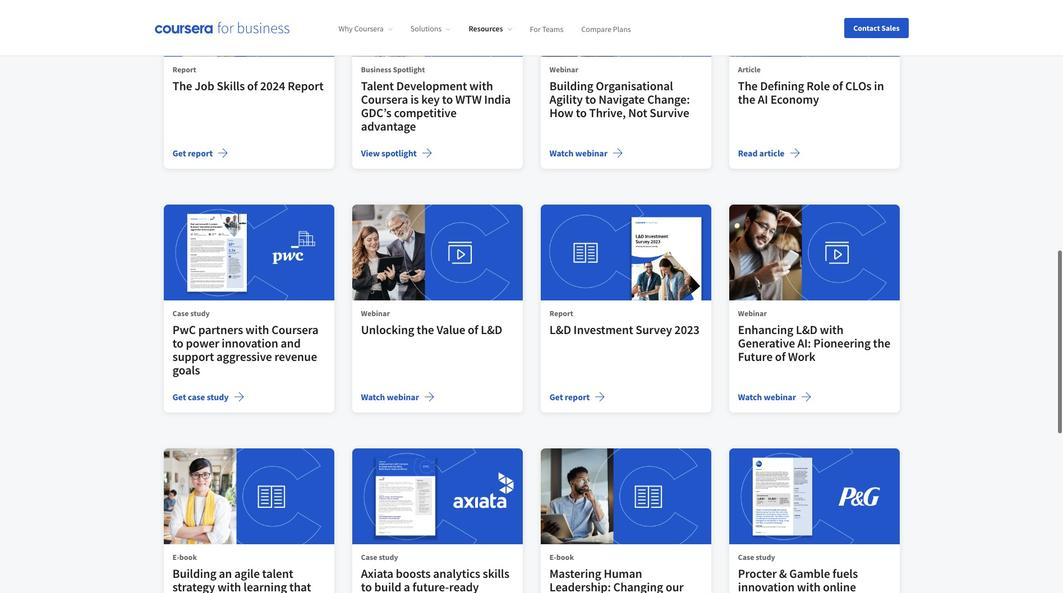 Task type: vqa. For each thing, say whether or not it's contained in the screenshot.


Task type: locate. For each thing, give the bounding box(es) containing it.
works
[[173, 594, 205, 594]]

l&d up "work"
[[796, 322, 818, 338]]

job
[[195, 78, 214, 94]]

report the job skills of 2024 report
[[173, 65, 324, 94]]

e- up mastering
[[550, 553, 557, 563]]

case up pwc
[[173, 309, 189, 319]]

case inside case study procter & gamble fuels innovation with online learning
[[739, 553, 755, 563]]

read
[[739, 148, 758, 159]]

of left "work"
[[776, 349, 786, 365]]

navigate
[[599, 92, 645, 107]]

contact sales
[[854, 23, 900, 33]]

the inside webinar enhancing l&d with generative ai: pioneering the future of work
[[874, 336, 891, 352]]

spotlight
[[382, 148, 417, 159]]

talent
[[361, 78, 394, 94]]

talent
[[262, 567, 294, 582]]

with up aggressive
[[246, 322, 269, 338]]

study right case on the left of the page
[[207, 392, 229, 403]]

building up "how"
[[550, 78, 594, 94]]

1 horizontal spatial watch webinar
[[550, 148, 608, 159]]

of inside report the job skills of 2024 report
[[247, 78, 258, 94]]

value
[[437, 322, 466, 338]]

wtw
[[456, 92, 482, 107]]

the down article
[[739, 78, 758, 94]]

1 vertical spatial report
[[565, 392, 590, 403]]

get report button
[[173, 147, 229, 160], [550, 391, 606, 404]]

e-book mastering human leadership: changing our workplaces with purpo
[[550, 553, 684, 594]]

case study procter & gamble fuels innovation with online learning
[[739, 553, 859, 594]]

1 horizontal spatial webinar
[[550, 65, 579, 75]]

get case study button
[[173, 391, 245, 404]]

with inside case study procter & gamble fuels innovation with online learning
[[798, 580, 821, 594]]

id56499 resourcetile 316x180 image
[[541, 449, 712, 545]]

with right strategy
[[218, 580, 241, 594]]

case for procter
[[739, 553, 755, 563]]

0 vertical spatial get report
[[173, 148, 213, 159]]

future-
[[413, 580, 449, 594]]

2 horizontal spatial l&d
[[796, 322, 818, 338]]

survey
[[636, 322, 673, 338]]

e- inside e-book building an agile talent strategy with learning that works
[[173, 553, 180, 563]]

goals
[[173, 363, 200, 379]]

learning
[[244, 580, 287, 594], [739, 594, 782, 594]]

0 horizontal spatial get report button
[[173, 147, 229, 160]]

case inside case study axiata boosts analytics skills to build a future-ready workforce with coursera
[[361, 553, 378, 563]]

1 horizontal spatial case
[[361, 553, 378, 563]]

of right value
[[468, 322, 479, 338]]

0 vertical spatial get report button
[[173, 147, 229, 160]]

why
[[339, 24, 353, 34]]

case inside the case study pwc partners with coursera to power innovation and support aggressive revenue goals
[[173, 309, 189, 319]]

the
[[173, 78, 192, 94], [739, 78, 758, 94]]

book inside e-book building an agile talent strategy with learning that works
[[180, 553, 197, 563]]

1 horizontal spatial building
[[550, 78, 594, 94]]

0 horizontal spatial report
[[188, 148, 213, 159]]

learning inside case study procter & gamble fuels innovation with online learning
[[739, 594, 782, 594]]

webinar for building organisational agility to navigate change: how to thrive, not survive
[[576, 148, 608, 159]]

of right "role"
[[833, 78, 844, 94]]

watch webinar button for building organisational agility to navigate change: how to thrive, not survive
[[550, 147, 624, 160]]

book
[[180, 553, 197, 563], [557, 553, 574, 563]]

building
[[550, 78, 594, 94], [173, 567, 217, 582]]

0 horizontal spatial book
[[180, 553, 197, 563]]

1 horizontal spatial get report
[[550, 392, 590, 403]]

coursera inside the case study pwc partners with coursera to power innovation and support aggressive revenue goals
[[272, 322, 319, 338]]

innovation
[[222, 336, 278, 352], [739, 580, 795, 594]]

of inside 'article the defining role of clos in the ai economy'
[[833, 78, 844, 94]]

0 horizontal spatial webinar
[[361, 309, 390, 319]]

to left power
[[173, 336, 184, 352]]

2 e- from the left
[[550, 553, 557, 563]]

0 vertical spatial report
[[188, 148, 213, 159]]

case up procter at bottom
[[739, 553, 755, 563]]

book up mastering
[[557, 553, 574, 563]]

1 horizontal spatial learning
[[739, 594, 782, 594]]

get report button for job
[[173, 147, 229, 160]]

building up works
[[173, 567, 217, 582]]

2 horizontal spatial report
[[550, 309, 574, 319]]

2 horizontal spatial webinar
[[739, 309, 767, 319]]

1 vertical spatial building
[[173, 567, 217, 582]]

0 vertical spatial building
[[550, 78, 594, 94]]

1 horizontal spatial webinar
[[576, 148, 608, 159]]

the inside report the job skills of 2024 report
[[173, 78, 192, 94]]

webinar inside webinar enhancing l&d with generative ai: pioneering the future of work
[[739, 309, 767, 319]]

the for the job skills of 2024 report
[[173, 78, 192, 94]]

0 horizontal spatial learning
[[244, 580, 287, 594]]

key
[[422, 92, 440, 107]]

case up the axiata
[[361, 553, 378, 563]]

0 horizontal spatial innovation
[[222, 336, 278, 352]]

case study pwc partners with coursera to power innovation and support aggressive revenue goals
[[173, 309, 319, 379]]

1 vertical spatial report
[[288, 78, 324, 94]]

0 horizontal spatial building
[[173, 567, 217, 582]]

learning down procter at bottom
[[739, 594, 782, 594]]

1 horizontal spatial report
[[288, 78, 324, 94]]

e- inside e-book mastering human leadership: changing our workplaces with purpo
[[550, 553, 557, 563]]

study inside case study procter & gamble fuels innovation with online learning
[[756, 553, 776, 563]]

webinar up enhancing on the bottom
[[739, 309, 767, 319]]

gamble
[[790, 567, 831, 582]]

2 horizontal spatial watch webinar
[[739, 392, 797, 403]]

with down human
[[612, 594, 636, 594]]

study up pwc
[[190, 309, 210, 319]]

0 horizontal spatial get report
[[173, 148, 213, 159]]

coursera up advantage
[[361, 92, 408, 107]]

book inside e-book mastering human leadership: changing our workplaces with purpo
[[557, 553, 574, 563]]

study inside button
[[207, 392, 229, 403]]

for teams link
[[530, 24, 564, 34]]

coursera for business image
[[155, 22, 289, 34]]

l&d right value
[[481, 322, 503, 338]]

to right key
[[442, 92, 453, 107]]

1 horizontal spatial the
[[739, 92, 756, 107]]

wtw - 2.1 - resource tile - r1v2 image
[[352, 0, 523, 57]]

contact sales button
[[845, 18, 909, 38]]

webinar building organisational agility to navigate change: how to thrive, not survive
[[550, 65, 690, 121]]

the right "pioneering"
[[874, 336, 891, 352]]

study inside the case study pwc partners with coursera to power innovation and support aggressive revenue goals
[[190, 309, 210, 319]]

support
[[173, 349, 214, 365]]

clos
[[846, 78, 872, 94]]

the
[[739, 92, 756, 107], [417, 322, 434, 338], [874, 336, 891, 352]]

coursera inside business spotlight talent development with coursera is key to wtw india gdc's competitive advantage
[[361, 92, 408, 107]]

with inside the case study pwc partners with coursera to power innovation and support aggressive revenue goals
[[246, 322, 269, 338]]

watch
[[550, 148, 574, 159], [361, 392, 385, 403], [739, 392, 763, 403]]

case study axiata boosts analytics skills to build a future-ready workforce with coursera
[[361, 553, 510, 594]]

1 horizontal spatial watch
[[550, 148, 574, 159]]

is
[[411, 92, 419, 107]]

study for procter
[[756, 553, 776, 563]]

book up strategy
[[180, 553, 197, 563]]

generative
[[739, 336, 796, 352]]

l&d left investment
[[550, 322, 572, 338]]

watch webinar for building organisational agility to navigate change: how to thrive, not survive
[[550, 148, 608, 159]]

to inside case study axiata boosts analytics skills to build a future-ready workforce with coursera
[[361, 580, 372, 594]]

power
[[186, 336, 219, 352]]

webinar unlocking the value of l&d
[[361, 309, 503, 338]]

report
[[188, 148, 213, 159], [565, 392, 590, 403]]

1 e- from the left
[[173, 553, 180, 563]]

to right agility
[[586, 92, 597, 107]]

webinar for unlocking the value of l&d
[[387, 392, 419, 403]]

of inside webinar enhancing l&d with generative ai: pioneering the future of work
[[776, 349, 786, 365]]

investment
[[574, 322, 634, 338]]

1 horizontal spatial the
[[739, 78, 758, 94]]

study for axiata
[[379, 553, 399, 563]]

0 vertical spatial report
[[173, 65, 196, 75]]

2 horizontal spatial case
[[739, 553, 755, 563]]

get report
[[173, 148, 213, 159], [550, 392, 590, 403]]

webinar
[[550, 65, 579, 75], [361, 309, 390, 319], [739, 309, 767, 319]]

study up procter at bottom
[[756, 553, 776, 563]]

book for mastering human leadership: changing our workplaces with purpo
[[557, 553, 574, 563]]

case for pwc
[[173, 309, 189, 319]]

organisational
[[596, 78, 674, 94]]

0 horizontal spatial report
[[173, 65, 196, 75]]

jsr 2024 tile image
[[164, 0, 334, 57]]

1 horizontal spatial watch webinar button
[[550, 147, 624, 160]]

with right &
[[798, 580, 821, 594]]

webinar
[[576, 148, 608, 159], [387, 392, 419, 403], [764, 392, 797, 403]]

0 horizontal spatial case
[[173, 309, 189, 319]]

1 vertical spatial innovation
[[739, 580, 795, 594]]

l&d inside webinar enhancing l&d with generative ai: pioneering the future of work
[[796, 322, 818, 338]]

webinar inside webinar building organisational agility to navigate change: how to thrive, not survive
[[550, 65, 579, 75]]

e- up strategy
[[173, 553, 180, 563]]

0 horizontal spatial watch
[[361, 392, 385, 403]]

building an agile talent strategy with learning that works resource tile image
[[164, 449, 334, 545]]

report for l&d
[[550, 309, 574, 319]]

2 horizontal spatial the
[[874, 336, 891, 352]]

1 vertical spatial get report button
[[550, 391, 606, 404]]

webinar for enhancing
[[739, 309, 767, 319]]

0 horizontal spatial webinar
[[387, 392, 419, 403]]

2023
[[675, 322, 700, 338]]

role
[[807, 78, 831, 94]]

watch for building organisational agility to navigate change: how to thrive, not survive
[[550, 148, 574, 159]]

aggressive
[[217, 349, 272, 365]]

l&d inside webinar unlocking the value of l&d
[[481, 322, 503, 338]]

teams
[[543, 24, 564, 34]]

get inside button
[[173, 392, 186, 403]]

study
[[190, 309, 210, 319], [207, 392, 229, 403], [379, 553, 399, 563], [756, 553, 776, 563]]

1 horizontal spatial innovation
[[739, 580, 795, 594]]

2 horizontal spatial watch webinar button
[[739, 391, 812, 404]]

2 book from the left
[[557, 553, 574, 563]]

1 horizontal spatial book
[[557, 553, 574, 563]]

2 l&d from the left
[[550, 322, 572, 338]]

coursera up revenue
[[272, 322, 319, 338]]

view
[[361, 148, 380, 159]]

with
[[470, 78, 493, 94], [246, 322, 269, 338], [821, 322, 844, 338], [218, 580, 241, 594], [798, 580, 821, 594], [417, 594, 441, 594], [612, 594, 636, 594]]

watch webinar
[[550, 148, 608, 159], [361, 392, 419, 403], [739, 392, 797, 403]]

building inside e-book building an agile talent strategy with learning that works
[[173, 567, 217, 582]]

for teams
[[530, 24, 564, 34]]

with right the a on the bottom of the page
[[417, 594, 441, 594]]

the left value
[[417, 322, 434, 338]]

0 horizontal spatial the
[[173, 78, 192, 94]]

with right development
[[470, 78, 493, 94]]

compare plans
[[582, 24, 631, 34]]

article
[[760, 148, 785, 159]]

plans
[[613, 24, 631, 34]]

watch webinar button for enhancing l&d with generative ai: pioneering the future of work
[[739, 391, 812, 404]]

learning left that at the left of page
[[244, 580, 287, 594]]

study inside case study axiata boosts analytics skills to build a future-ready workforce with coursera
[[379, 553, 399, 563]]

webinar for enhancing l&d with generative ai: pioneering the future of work
[[764, 392, 797, 403]]

2 horizontal spatial webinar
[[764, 392, 797, 403]]

coursera inside case study axiata boosts analytics skills to build a future-ready workforce with coursera
[[443, 594, 490, 594]]

thrive,
[[590, 105, 626, 121]]

1 horizontal spatial report
[[565, 392, 590, 403]]

1 l&d from the left
[[481, 322, 503, 338]]

get for l&d investment survey 2023
[[550, 392, 563, 403]]

online
[[824, 580, 857, 594]]

sales
[[882, 23, 900, 33]]

2 the from the left
[[739, 78, 758, 94]]

the left job
[[173, 78, 192, 94]]

axiata image
[[352, 449, 523, 545]]

the left ai
[[739, 92, 756, 107]]

gdc's
[[361, 105, 392, 121]]

1 horizontal spatial e-
[[550, 553, 557, 563]]

report for investment
[[565, 392, 590, 403]]

ai
[[758, 92, 769, 107]]

0 horizontal spatial the
[[417, 322, 434, 338]]

get
[[173, 148, 186, 159], [173, 392, 186, 403], [550, 392, 563, 403]]

with right ai:
[[821, 322, 844, 338]]

1 vertical spatial get report
[[550, 392, 590, 403]]

2 vertical spatial report
[[550, 309, 574, 319]]

to right "how"
[[576, 105, 587, 121]]

0 vertical spatial innovation
[[222, 336, 278, 352]]

0 horizontal spatial watch webinar button
[[361, 391, 435, 404]]

analytics
[[433, 567, 481, 582]]

get for the job skills of 2024 report
[[173, 148, 186, 159]]

future
[[739, 349, 773, 365]]

of inside webinar unlocking the value of l&d
[[468, 322, 479, 338]]

e-
[[173, 553, 180, 563], [550, 553, 557, 563]]

boosts
[[396, 567, 431, 582]]

the inside 'article the defining role of clos in the ai economy'
[[739, 78, 758, 94]]

survive
[[650, 105, 690, 121]]

of for value
[[468, 322, 479, 338]]

of left 2024
[[247, 78, 258, 94]]

webinar inside webinar unlocking the value of l&d
[[361, 309, 390, 319]]

0 horizontal spatial watch webinar
[[361, 392, 419, 403]]

3 l&d from the left
[[796, 322, 818, 338]]

1 horizontal spatial get report button
[[550, 391, 606, 404]]

india
[[485, 92, 511, 107]]

1 book from the left
[[180, 553, 197, 563]]

to left "build"
[[361, 580, 372, 594]]

2 horizontal spatial watch
[[739, 392, 763, 403]]

report inside the report l&d investment survey 2023
[[550, 309, 574, 319]]

webinar up unlocking
[[361, 309, 390, 319]]

coursera down analytics at the bottom of page
[[443, 594, 490, 594]]

pioneering
[[814, 336, 871, 352]]

webinar up agility
[[550, 65, 579, 75]]

case for axiata
[[361, 553, 378, 563]]

1 the from the left
[[173, 78, 192, 94]]

0 horizontal spatial e-
[[173, 553, 180, 563]]

strategy
[[173, 580, 215, 594]]

the inside 'article the defining role of clos in the ai economy'
[[739, 92, 756, 107]]

0 horizontal spatial l&d
[[481, 322, 503, 338]]

1 horizontal spatial l&d
[[550, 322, 572, 338]]

study up the axiata
[[379, 553, 399, 563]]



Task type: describe. For each thing, give the bounding box(es) containing it.
spotlight
[[393, 65, 425, 75]]

resources link
[[469, 24, 512, 34]]

to inside business spotlight talent development with coursera is key to wtw india gdc's competitive advantage
[[442, 92, 453, 107]]

the for the defining role of clos in the ai economy
[[739, 78, 758, 94]]

get report for the
[[173, 148, 213, 159]]

get for pwc partners with coursera to power innovation and support aggressive revenue goals
[[173, 392, 186, 403]]

with inside webinar enhancing l&d with generative ai: pioneering the future of work
[[821, 322, 844, 338]]

competitive
[[394, 105, 457, 121]]

article the defining role of clos in the ai economy
[[739, 65, 885, 107]]

human
[[604, 567, 643, 582]]

the for the
[[739, 92, 756, 107]]

solutions
[[411, 24, 442, 34]]

for
[[530, 24, 541, 34]]

procter
[[739, 567, 777, 582]]

watch webinar for enhancing l&d with generative ai: pioneering the future of work
[[739, 392, 797, 403]]

business spotlight talent development with coursera is key to wtw india gdc's competitive advantage
[[361, 65, 511, 134]]

c4b ebook ai article image
[[730, 0, 900, 57]]

read article
[[739, 148, 785, 159]]

enhancing
[[739, 322, 794, 338]]

id 58697 resource tile 312x176 image
[[541, 0, 712, 57]]

development
[[397, 78, 467, 94]]

change:
[[648, 92, 690, 107]]

axiata
[[361, 567, 394, 582]]

case
[[188, 392, 205, 403]]

get case study
[[173, 392, 229, 403]]

why coursera
[[339, 24, 384, 34]]

ready
[[449, 580, 479, 594]]

not
[[629, 105, 648, 121]]

pg image
[[730, 449, 900, 545]]

book for building an agile talent strategy with learning that works
[[180, 553, 197, 563]]

l&d inverstment survey image
[[541, 205, 712, 301]]

webinar for unlocking
[[361, 309, 390, 319]]

watch for unlocking the value of l&d
[[361, 392, 385, 403]]

to inside the case study pwc partners with coursera to power innovation and support aggressive revenue goals
[[173, 336, 184, 352]]

compare
[[582, 24, 612, 34]]

e- for mastering human leadership: changing our workplaces with purpo
[[550, 553, 557, 563]]

in
[[875, 78, 885, 94]]

agility
[[550, 92, 583, 107]]

study for pwc
[[190, 309, 210, 319]]

article
[[739, 65, 761, 75]]

of for skills
[[247, 78, 258, 94]]

work
[[789, 349, 816, 365]]

with inside business spotlight talent development with coursera is key to wtw india gdc's competitive advantage
[[470, 78, 493, 94]]

partners
[[198, 322, 243, 338]]

our
[[666, 580, 684, 594]]

e-book building an agile talent strategy with learning that works
[[173, 553, 311, 594]]

why coursera link
[[339, 24, 393, 34]]

get report button for investment
[[550, 391, 606, 404]]

id57671 l d report resourcetile 316x180 image
[[352, 205, 523, 301]]

solutions link
[[411, 24, 451, 34]]

watch webinar for unlocking the value of l&d
[[361, 392, 419, 403]]

that
[[290, 580, 311, 594]]

skills
[[483, 567, 510, 582]]

defining
[[761, 78, 805, 94]]

innovation inside case study procter & gamble fuels innovation with online learning
[[739, 580, 795, 594]]

pm webinar q3 c4b apac resource tile (1) (1) image
[[730, 205, 900, 301]]

and
[[281, 336, 301, 352]]

compare plans link
[[582, 24, 631, 34]]

the inside webinar unlocking the value of l&d
[[417, 322, 434, 338]]

mastering
[[550, 567, 602, 582]]

leadership:
[[550, 580, 611, 594]]

with inside case study axiata boosts analytics skills to build a future-ready workforce with coursera
[[417, 594, 441, 594]]

report for the
[[173, 65, 196, 75]]

how
[[550, 105, 574, 121]]

workforce
[[361, 594, 415, 594]]

skills
[[217, 78, 245, 94]]

l&d inside the report l&d investment survey 2023
[[550, 322, 572, 338]]

watch for enhancing l&d with generative ai: pioneering the future of work
[[739, 392, 763, 403]]

2024
[[260, 78, 285, 94]]

advantage
[[361, 119, 416, 134]]

changing
[[614, 580, 664, 594]]

resources
[[469, 24, 503, 34]]

&
[[780, 567, 788, 582]]

business
[[361, 65, 392, 75]]

building inside webinar building organisational agility to navigate change: how to thrive, not survive
[[550, 78, 594, 94]]

with inside e-book mastering human leadership: changing our workplaces with purpo
[[612, 594, 636, 594]]

watch webinar button for unlocking the value of l&d
[[361, 391, 435, 404]]

contact
[[854, 23, 881, 33]]

get report for l&d
[[550, 392, 590, 403]]

revenue
[[275, 349, 317, 365]]

coursera right why on the left top
[[355, 24, 384, 34]]

learning inside e-book building an agile talent strategy with learning that works
[[244, 580, 287, 594]]

unlocking
[[361, 322, 415, 338]]

ai:
[[798, 336, 812, 352]]

webinar enhancing l&d with generative ai: pioneering the future of work
[[739, 309, 891, 365]]

build
[[375, 580, 402, 594]]

pwc image
[[164, 205, 334, 301]]

of for role
[[833, 78, 844, 94]]

with inside e-book building an agile talent strategy with learning that works
[[218, 580, 241, 594]]

innovation inside the case study pwc partners with coursera to power innovation and support aggressive revenue goals
[[222, 336, 278, 352]]

fuels
[[833, 567, 859, 582]]

view spotlight
[[361, 148, 417, 159]]

report l&d investment survey 2023
[[550, 309, 700, 338]]

a
[[404, 580, 410, 594]]

webinar for building
[[550, 65, 579, 75]]

view spotlight button
[[361, 147, 433, 160]]

an
[[219, 567, 232, 582]]

e- for building an agile talent strategy with learning that works
[[173, 553, 180, 563]]

report for job
[[188, 148, 213, 159]]

economy
[[771, 92, 820, 107]]

agile
[[235, 567, 260, 582]]

the for enhancing
[[874, 336, 891, 352]]



